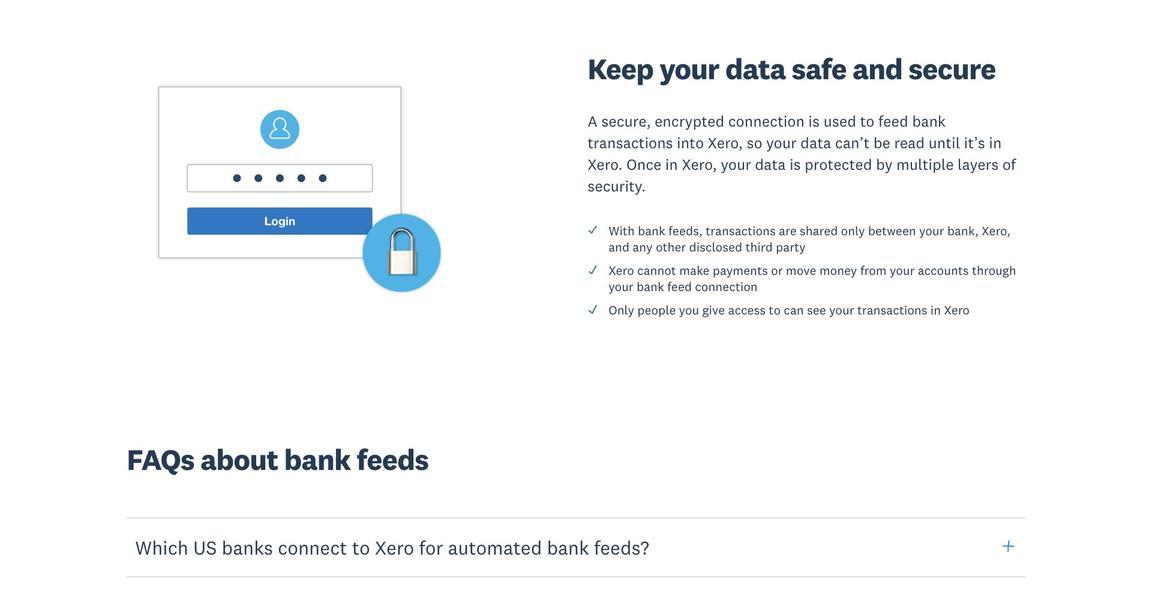 Task type: vqa. For each thing, say whether or not it's contained in the screenshot.
30-day free trial
no



Task type: describe. For each thing, give the bounding box(es) containing it.
cannot
[[637, 262, 676, 279]]

a secure, encrypted connection is used to feed bank transactions into xero, so your data can't be read until it's in xero. once in xero, your data is protected by multiple layers of security.
[[588, 112, 1016, 196]]

faqs
[[127, 441, 194, 478]]

us
[[193, 535, 217, 559]]

xero, inside with bank feeds, transactions are shared only between your bank, xero, and any other disclosed third party
[[982, 223, 1011, 239]]

which us banks connect to xero for automated bank feeds? button
[[127, 517, 1026, 578]]

banks
[[222, 535, 273, 559]]

people
[[638, 302, 676, 318]]

are
[[779, 223, 797, 239]]

move
[[786, 262, 817, 279]]

your right so
[[766, 133, 797, 153]]

bank inside a secure, encrypted connection is used to feed bank transactions into xero, so your data can't be read until it's in xero. once in xero, your data is protected by multiple layers of security.
[[912, 112, 946, 131]]

safe
[[792, 50, 847, 87]]

transactions inside with bank feeds, transactions are shared only between your bank, xero, and any other disclosed third party
[[706, 223, 776, 239]]

with bank feeds, transactions are shared only between your bank, xero, and any other disclosed third party
[[609, 223, 1011, 255]]

transactions for you
[[858, 302, 928, 318]]

be
[[874, 133, 891, 153]]

protected
[[805, 155, 872, 174]]

feeds
[[357, 441, 429, 478]]

1 vertical spatial xero,
[[682, 155, 717, 174]]

and inside with bank feeds, transactions are shared only between your bank, xero, and any other disclosed third party
[[609, 239, 630, 255]]

make
[[680, 262, 710, 279]]

by
[[876, 155, 893, 174]]

access
[[728, 302, 766, 318]]

used
[[824, 112, 857, 131]]

multiple
[[897, 155, 954, 174]]

once
[[627, 155, 662, 174]]

encrypted
[[655, 112, 725, 131]]

1 vertical spatial data
[[801, 133, 832, 153]]

xero inside xero cannot make payments or move money from your accounts through your bank feed connection
[[609, 262, 634, 279]]

with
[[609, 223, 635, 239]]

feed inside a secure, encrypted connection is used to feed bank transactions into xero, so your data can't be read until it's in xero. once in xero, your data is protected by multiple layers of security.
[[879, 112, 909, 131]]

2 vertical spatial data
[[755, 155, 786, 174]]

into
[[677, 133, 704, 153]]

to inside a secure, encrypted connection is used to feed bank transactions into xero, so your data can't be read until it's in xero. once in xero, your data is protected by multiple layers of security.
[[860, 112, 875, 131]]

1 horizontal spatial to
[[769, 302, 781, 318]]

included image for xero cannot make payments or move money from your accounts through your bank feed connection
[[588, 264, 599, 275]]

can't
[[835, 133, 870, 153]]

to inside dropdown button
[[352, 535, 370, 559]]

xero cannot make payments or move money from your accounts through your bank feed connection
[[609, 262, 1017, 295]]

xero inside "which us banks connect to xero for automated bank feeds?" dropdown button
[[375, 535, 414, 559]]

for
[[419, 535, 443, 559]]

other
[[656, 239, 686, 255]]

see
[[807, 302, 826, 318]]

it's
[[964, 133, 985, 153]]

layers
[[958, 155, 999, 174]]

included image
[[588, 224, 599, 235]]

until
[[929, 133, 960, 153]]

your down so
[[721, 155, 751, 174]]

1 horizontal spatial is
[[809, 112, 820, 131]]

your inside with bank feeds, transactions are shared only between your bank, xero, and any other disclosed third party
[[919, 223, 944, 239]]



Task type: locate. For each thing, give the bounding box(es) containing it.
in right once
[[665, 155, 678, 174]]

through
[[972, 262, 1017, 279]]

which
[[135, 535, 188, 559]]

0 horizontal spatial transactions
[[588, 133, 673, 153]]

xero, right bank,
[[982, 223, 1011, 239]]

xero, left so
[[708, 133, 743, 153]]

so
[[747, 133, 763, 153]]

any
[[633, 239, 653, 255]]

in right it's at the right top of page
[[989, 133, 1002, 153]]

xero down any
[[609, 262, 634, 279]]

transactions for encrypted
[[588, 133, 673, 153]]

transactions inside a secure, encrypted connection is used to feed bank transactions into xero, so your data can't be read until it's in xero. once in xero, your data is protected by multiple layers of security.
[[588, 133, 673, 153]]

0 horizontal spatial is
[[790, 155, 801, 174]]

is left protected on the top of page
[[790, 155, 801, 174]]

feeds,
[[669, 223, 703, 239]]

data
[[725, 50, 786, 87], [801, 133, 832, 153], [755, 155, 786, 174]]

0 horizontal spatial in
[[665, 155, 678, 174]]

feed
[[879, 112, 909, 131], [667, 279, 692, 295]]

only
[[841, 223, 865, 239]]

1 vertical spatial is
[[790, 155, 801, 174]]

0 vertical spatial to
[[860, 112, 875, 131]]

of
[[1003, 155, 1016, 174]]

keep
[[588, 50, 654, 87]]

included image
[[588, 264, 599, 275], [588, 304, 599, 315]]

0 vertical spatial transactions
[[588, 133, 673, 153]]

xero
[[609, 262, 634, 279], [944, 302, 970, 318], [375, 535, 414, 559]]

payments
[[713, 262, 768, 279]]

1 vertical spatial xero
[[944, 302, 970, 318]]

xero left for
[[375, 535, 414, 559]]

1 vertical spatial transactions
[[706, 223, 776, 239]]

2 vertical spatial in
[[931, 302, 941, 318]]

2 horizontal spatial in
[[989, 133, 1002, 153]]

connection down payments
[[695, 279, 758, 295]]

transactions down from
[[858, 302, 928, 318]]

1 vertical spatial and
[[609, 239, 630, 255]]

to up be
[[860, 112, 875, 131]]

from
[[861, 262, 887, 279]]

0 vertical spatial in
[[989, 133, 1002, 153]]

1 horizontal spatial feed
[[879, 112, 909, 131]]

disclosed
[[689, 239, 743, 255]]

0 vertical spatial xero,
[[708, 133, 743, 153]]

0 vertical spatial and
[[853, 50, 903, 87]]

included image left only
[[588, 304, 599, 315]]

0 vertical spatial xero
[[609, 262, 634, 279]]

transactions down secure,
[[588, 133, 673, 153]]

1 horizontal spatial in
[[931, 302, 941, 318]]

to left can
[[769, 302, 781, 318]]

xero.
[[588, 155, 623, 174]]

bank
[[912, 112, 946, 131], [638, 223, 666, 239], [637, 279, 664, 295], [284, 441, 351, 478], [547, 535, 589, 559]]

2 vertical spatial transactions
[[858, 302, 928, 318]]

keep your data safe and secure
[[588, 50, 996, 87]]

transactions up third
[[706, 223, 776, 239]]

0 vertical spatial is
[[809, 112, 820, 131]]

2 vertical spatial to
[[352, 535, 370, 559]]

1 horizontal spatial and
[[853, 50, 903, 87]]

money
[[820, 262, 857, 279]]

connection inside a secure, encrypted connection is used to feed bank transactions into xero, so your data can't be read until it's in xero. once in xero, your data is protected by multiple layers of security.
[[729, 112, 805, 131]]

automated
[[448, 535, 542, 559]]

and right safe
[[853, 50, 903, 87]]

which us banks connect to xero for automated bank feeds?
[[135, 535, 649, 559]]

can
[[784, 302, 804, 318]]

1 vertical spatial connection
[[695, 279, 758, 295]]

bank inside dropdown button
[[547, 535, 589, 559]]

and
[[853, 50, 903, 87], [609, 239, 630, 255]]

2 horizontal spatial xero
[[944, 302, 970, 318]]

included image down included image on the top of page
[[588, 264, 599, 275]]

only
[[609, 302, 634, 318]]

1 vertical spatial in
[[665, 155, 678, 174]]

secure
[[909, 50, 996, 87]]

to
[[860, 112, 875, 131], [769, 302, 781, 318], [352, 535, 370, 559]]

1 vertical spatial to
[[769, 302, 781, 318]]

feed up be
[[879, 112, 909, 131]]

2 horizontal spatial transactions
[[858, 302, 928, 318]]

transactions
[[588, 133, 673, 153], [706, 223, 776, 239], [858, 302, 928, 318]]

2 vertical spatial xero,
[[982, 223, 1011, 239]]

bank inside xero cannot make payments or move money from your accounts through your bank feed connection
[[637, 279, 664, 295]]

0 vertical spatial connection
[[729, 112, 805, 131]]

your up encrypted
[[660, 50, 719, 87]]

0 horizontal spatial xero
[[375, 535, 414, 559]]

secure,
[[602, 112, 651, 131]]

xero down accounts at the top of the page
[[944, 302, 970, 318]]

or
[[771, 262, 783, 279]]

read
[[895, 133, 925, 153]]

shared
[[800, 223, 838, 239]]

is left used
[[809, 112, 820, 131]]

third
[[746, 239, 773, 255]]

between
[[868, 223, 916, 239]]

0 vertical spatial feed
[[879, 112, 909, 131]]

feed down make
[[667, 279, 692, 295]]

0 horizontal spatial feed
[[667, 279, 692, 295]]

your up only
[[609, 279, 634, 295]]

xero, down into
[[682, 155, 717, 174]]

0 horizontal spatial and
[[609, 239, 630, 255]]

included image for only people you give access to can see your transactions in xero
[[588, 304, 599, 315]]

1 included image from the top
[[588, 264, 599, 275]]

feed inside xero cannot make payments or move money from your accounts through your bank feed connection
[[667, 279, 692, 295]]

faqs about bank feeds
[[127, 441, 429, 478]]

the xero login screen displays alongside a padlock image
[[127, 71, 472, 306], [127, 71, 472, 306]]

is
[[809, 112, 820, 131], [790, 155, 801, 174]]

in
[[989, 133, 1002, 153], [665, 155, 678, 174], [931, 302, 941, 318]]

2 included image from the top
[[588, 304, 599, 315]]

1 vertical spatial feed
[[667, 279, 692, 295]]

connect
[[278, 535, 347, 559]]

1 vertical spatial included image
[[588, 304, 599, 315]]

you
[[679, 302, 699, 318]]

your right see
[[829, 302, 854, 318]]

connection
[[729, 112, 805, 131], [695, 279, 758, 295]]

0 horizontal spatial to
[[352, 535, 370, 559]]

in down accounts at the top of the page
[[931, 302, 941, 318]]

a
[[588, 112, 598, 131]]

0 vertical spatial included image
[[588, 264, 599, 275]]

accounts
[[918, 262, 969, 279]]

1 horizontal spatial xero
[[609, 262, 634, 279]]

connection inside xero cannot make payments or move money from your accounts through your bank feed connection
[[695, 279, 758, 295]]

party
[[776, 239, 806, 255]]

your left bank,
[[919, 223, 944, 239]]

to right 'connect'
[[352, 535, 370, 559]]

give
[[703, 302, 725, 318]]

2 horizontal spatial to
[[860, 112, 875, 131]]

security.
[[588, 176, 646, 196]]

feeds?
[[594, 535, 649, 559]]

0 vertical spatial data
[[725, 50, 786, 87]]

1 horizontal spatial transactions
[[706, 223, 776, 239]]

2 vertical spatial xero
[[375, 535, 414, 559]]

connection up so
[[729, 112, 805, 131]]

your right from
[[890, 262, 915, 279]]

xero,
[[708, 133, 743, 153], [682, 155, 717, 174], [982, 223, 1011, 239]]

bank,
[[948, 223, 979, 239]]

only people you give access to can see your transactions in xero
[[609, 302, 970, 318]]

your
[[660, 50, 719, 87], [766, 133, 797, 153], [721, 155, 751, 174], [919, 223, 944, 239], [890, 262, 915, 279], [609, 279, 634, 295], [829, 302, 854, 318]]

bank inside with bank feeds, transactions are shared only between your bank, xero, and any other disclosed third party
[[638, 223, 666, 239]]

and down with
[[609, 239, 630, 255]]

about
[[200, 441, 278, 478]]



